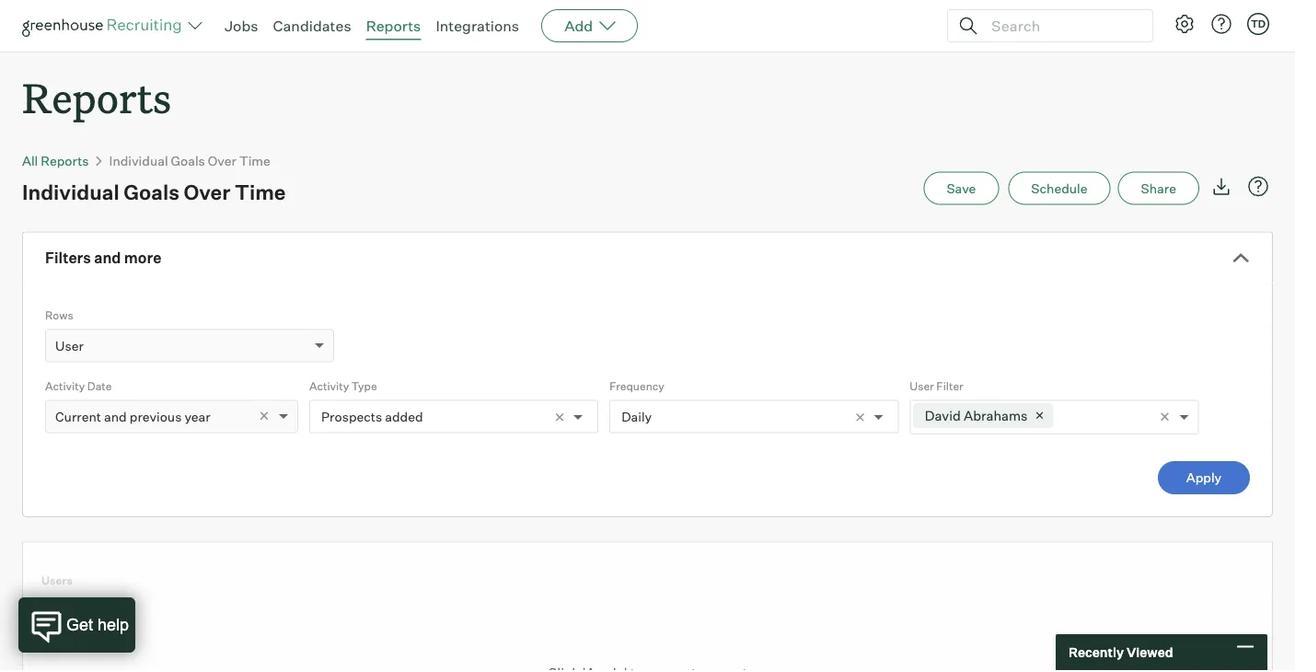 Task type: vqa. For each thing, say whether or not it's contained in the screenshot.
Activity associated with Activity Type
yes



Task type: describe. For each thing, give the bounding box(es) containing it.
current and previous year option
[[55, 409, 211, 425]]

configure image
[[1174, 13, 1196, 35]]

0 vertical spatial over
[[208, 153, 237, 169]]

1 vertical spatial individual
[[22, 179, 119, 205]]

prospects
[[321, 409, 382, 425]]

share button
[[1118, 172, 1200, 205]]

year
[[185, 409, 211, 425]]

share
[[1142, 180, 1177, 196]]

save and schedule this report to revisit it! element
[[924, 172, 1009, 205]]

schedule
[[1032, 180, 1088, 196]]

0 vertical spatial time
[[239, 153, 271, 169]]

1 vertical spatial goals
[[124, 179, 179, 205]]

Search text field
[[987, 12, 1136, 39]]

activity for activity type
[[309, 379, 349, 393]]

schedule button
[[1009, 172, 1111, 205]]

and for filters
[[94, 249, 121, 267]]

add button
[[542, 9, 638, 42]]

user for user
[[55, 338, 84, 354]]

faq image
[[1248, 176, 1270, 198]]

2 vertical spatial reports
[[41, 153, 89, 169]]

activity for activity date
[[45, 379, 85, 393]]

integrations
[[436, 17, 520, 35]]

rows
[[45, 308, 73, 322]]

column header inside "users" grid
[[23, 543, 69, 561]]

apply button
[[1159, 461, 1251, 494]]

save button
[[924, 172, 999, 205]]

prospects added
[[321, 409, 423, 425]]

activity date
[[45, 379, 112, 393]]

abrahams
[[964, 408, 1028, 424]]

download image
[[1211, 176, 1233, 198]]

jobs
[[225, 17, 258, 35]]

td button
[[1244, 9, 1274, 39]]

1 vertical spatial individual goals over time
[[22, 179, 286, 205]]

jobs link
[[225, 17, 258, 35]]

add
[[565, 17, 593, 35]]

user option
[[55, 338, 84, 354]]

1 horizontal spatial ×
[[1160, 405, 1171, 426]]



Task type: locate. For each thing, give the bounding box(es) containing it.
reports right all
[[41, 153, 89, 169]]

1 vertical spatial over
[[184, 179, 231, 205]]

column header
[[23, 543, 69, 561]]

×
[[259, 405, 270, 426], [1160, 405, 1171, 426]]

individual down 'all reports'
[[22, 179, 119, 205]]

greenhouse recruiting image
[[22, 15, 188, 37]]

david
[[925, 408, 961, 424]]

recently viewed
[[1069, 645, 1174, 661]]

goals
[[171, 153, 205, 169], [124, 179, 179, 205]]

and for current
[[104, 409, 127, 425]]

0 vertical spatial individual
[[109, 153, 168, 169]]

david abrahams
[[925, 408, 1028, 424]]

recently
[[1069, 645, 1124, 661]]

1 vertical spatial user
[[910, 379, 934, 393]]

0 vertical spatial reports
[[366, 17, 421, 35]]

0 vertical spatial individual goals over time
[[109, 153, 271, 169]]

0 horizontal spatial ×
[[259, 405, 270, 426]]

individual
[[109, 153, 168, 169], [22, 179, 119, 205]]

filters and more
[[45, 249, 161, 267]]

user for user filter
[[910, 379, 934, 393]]

filters
[[45, 249, 91, 267]]

individual goals over time link
[[109, 153, 271, 169]]

and left more
[[94, 249, 121, 267]]

reports right candidates link
[[366, 17, 421, 35]]

frequency
[[610, 379, 665, 393]]

type
[[352, 379, 377, 393]]

users grid
[[23, 543, 1289, 597]]

td
[[1251, 17, 1266, 30]]

candidates link
[[273, 17, 351, 35]]

reports down 'greenhouse recruiting' image
[[22, 70, 171, 124]]

users
[[41, 573, 73, 587]]

0 horizontal spatial activity
[[45, 379, 85, 393]]

activity up current
[[45, 379, 85, 393]]

previous
[[130, 409, 182, 425]]

all
[[22, 153, 38, 169]]

1 horizontal spatial activity
[[309, 379, 349, 393]]

None field
[[1061, 402, 1065, 434]]

filter
[[937, 379, 964, 393]]

integrations link
[[436, 17, 520, 35]]

added
[[385, 409, 423, 425]]

current and previous year
[[55, 409, 211, 425]]

individual right 'all reports'
[[109, 153, 168, 169]]

all reports
[[22, 153, 89, 169]]

users column header
[[23, 562, 1289, 596]]

viewed
[[1127, 645, 1174, 661]]

reports link
[[366, 17, 421, 35]]

1 horizontal spatial user
[[910, 379, 934, 393]]

activity type
[[309, 379, 377, 393]]

user
[[55, 338, 84, 354], [910, 379, 934, 393]]

1 vertical spatial time
[[235, 179, 286, 205]]

2 activity from the left
[[309, 379, 349, 393]]

date
[[87, 379, 112, 393]]

apply
[[1187, 470, 1222, 486]]

and
[[94, 249, 121, 267], [104, 409, 127, 425]]

0 horizontal spatial user
[[55, 338, 84, 354]]

user left filter
[[910, 379, 934, 393]]

individual goals over time
[[109, 153, 271, 169], [22, 179, 286, 205]]

daily
[[622, 409, 652, 425]]

candidates
[[273, 17, 351, 35]]

1 activity from the left
[[45, 379, 85, 393]]

save
[[947, 180, 976, 196]]

activity
[[45, 379, 85, 393], [309, 379, 349, 393]]

all reports link
[[22, 153, 89, 169]]

× up apply button
[[1160, 405, 1171, 426]]

and down date
[[104, 409, 127, 425]]

over
[[208, 153, 237, 169], [184, 179, 231, 205]]

more
[[124, 249, 161, 267]]

0 vertical spatial and
[[94, 249, 121, 267]]

td button
[[1248, 13, 1270, 35]]

reports
[[366, 17, 421, 35], [22, 70, 171, 124], [41, 153, 89, 169]]

× right the year at left
[[259, 405, 270, 426]]

user filter
[[910, 379, 964, 393]]

current
[[55, 409, 101, 425]]

time
[[239, 153, 271, 169], [235, 179, 286, 205]]

1 vertical spatial and
[[104, 409, 127, 425]]

0 vertical spatial user
[[55, 338, 84, 354]]

user down rows
[[55, 338, 84, 354]]

0 vertical spatial goals
[[171, 153, 205, 169]]

activity left "type"
[[309, 379, 349, 393]]

1 vertical spatial reports
[[22, 70, 171, 124]]



